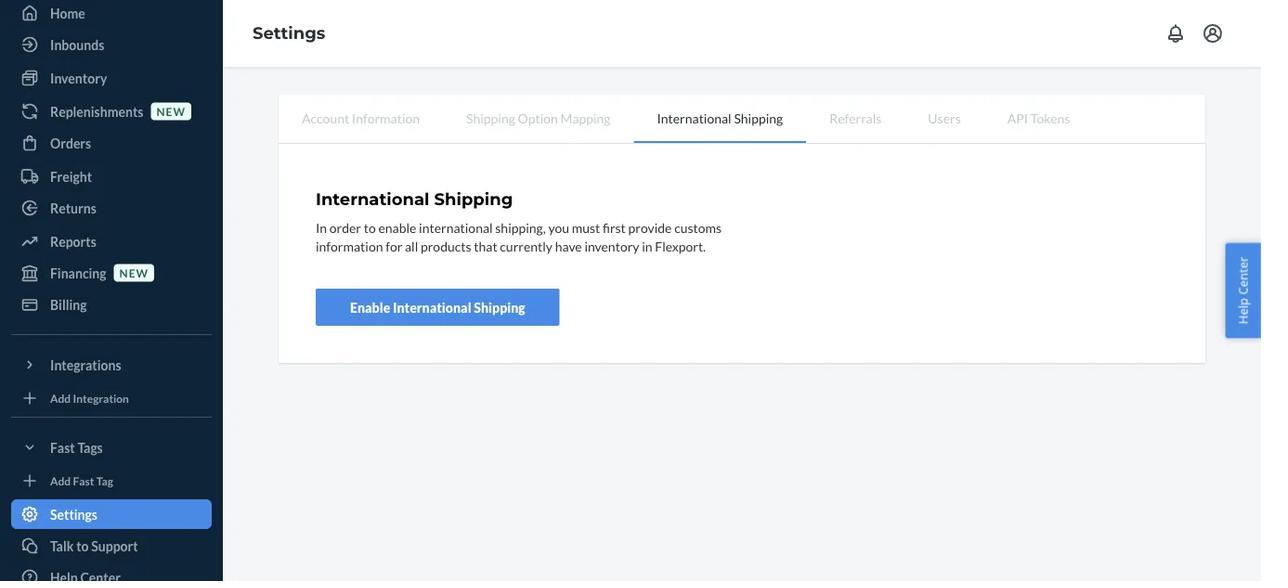 Task type: vqa. For each thing, say whether or not it's contained in the screenshot.
Billing
yes



Task type: describe. For each thing, give the bounding box(es) containing it.
international
[[419, 219, 493, 235]]

integration
[[73, 391, 129, 405]]

inbounds
[[50, 37, 104, 52]]

in
[[642, 238, 653, 254]]

fast tags
[[50, 440, 103, 456]]

inbounds link
[[11, 30, 212, 59]]

0 vertical spatial settings link
[[253, 23, 325, 43]]

shipping inside button
[[474, 299, 525, 315]]

billing link
[[11, 290, 212, 320]]

integrations
[[50, 357, 121, 373]]

add fast tag link
[[11, 470, 212, 492]]

account information tab
[[279, 95, 443, 141]]

open notifications image
[[1165, 22, 1187, 45]]

integrations button
[[11, 350, 212, 380]]

financing
[[50, 265, 106, 281]]

international shipping tab
[[634, 95, 806, 143]]

tab list containing account information
[[279, 95, 1206, 144]]

customs
[[674, 219, 722, 235]]

orders link
[[11, 128, 212, 158]]

users
[[928, 110, 961, 126]]

first
[[603, 219, 626, 235]]

mapping
[[561, 110, 611, 126]]

add integration link
[[11, 387, 212, 410]]

users tab
[[905, 95, 984, 141]]

talk
[[50, 538, 74, 554]]

currently
[[500, 238, 553, 254]]

0 horizontal spatial settings link
[[11, 500, 212, 529]]

have
[[555, 238, 582, 254]]

1 horizontal spatial settings
[[253, 23, 325, 43]]

returns link
[[11, 193, 212, 223]]

1 vertical spatial international
[[316, 189, 430, 209]]

international inside tab
[[657, 110, 732, 126]]

products
[[421, 238, 471, 254]]

api
[[1007, 110, 1028, 126]]

that
[[474, 238, 497, 254]]

you
[[548, 219, 569, 235]]

reports link
[[11, 227, 212, 256]]

inventory
[[585, 238, 639, 254]]

orders
[[50, 135, 91, 151]]

information
[[316, 238, 383, 254]]

talk to support button
[[11, 531, 212, 561]]

support
[[91, 538, 138, 554]]

add integration
[[50, 391, 129, 405]]

1 vertical spatial international shipping
[[316, 189, 513, 209]]

to inside in order to enable international shipping, you must first provide customs information           for all products that currently have inventory in flexport.
[[364, 219, 376, 235]]

1 vertical spatial fast
[[73, 474, 94, 488]]

to inside button
[[76, 538, 89, 554]]

help
[[1235, 298, 1251, 324]]

international shipping inside tab
[[657, 110, 783, 126]]

reports
[[50, 234, 96, 249]]

home link
[[11, 0, 212, 28]]

help center button
[[1225, 243, 1261, 338]]

all
[[405, 238, 418, 254]]

api tokens
[[1007, 110, 1070, 126]]

referrals
[[830, 110, 882, 126]]

add for add fast tag
[[50, 474, 71, 488]]

order
[[330, 219, 361, 235]]



Task type: locate. For each thing, give the bounding box(es) containing it.
international
[[657, 110, 732, 126], [316, 189, 430, 209], [393, 299, 471, 315]]

to
[[364, 219, 376, 235], [76, 538, 89, 554]]

0 horizontal spatial new
[[119, 266, 149, 280]]

1 horizontal spatial settings link
[[253, 23, 325, 43]]

0 vertical spatial international
[[657, 110, 732, 126]]

1 horizontal spatial new
[[156, 104, 186, 118]]

enable
[[378, 219, 416, 235]]

help center
[[1235, 257, 1251, 324]]

new down 'reports' link
[[119, 266, 149, 280]]

to right the "order"
[[364, 219, 376, 235]]

1 horizontal spatial international shipping
[[657, 110, 783, 126]]

international inside button
[[393, 299, 471, 315]]

0 vertical spatial add
[[50, 391, 71, 405]]

international shipping
[[657, 110, 783, 126], [316, 189, 513, 209]]

flexport.
[[655, 238, 706, 254]]

settings up account
[[253, 23, 325, 43]]

inventory link
[[11, 63, 212, 93]]

returns
[[50, 200, 96, 216]]

fast tags button
[[11, 433, 212, 463]]

in order to enable international shipping, you must first provide customs information           for all products that currently have inventory in flexport.
[[316, 219, 722, 254]]

fast
[[50, 440, 75, 456], [73, 474, 94, 488]]

settings link up account
[[253, 23, 325, 43]]

add fast tag
[[50, 474, 113, 488]]

shipping inside tab
[[466, 110, 515, 126]]

add
[[50, 391, 71, 405], [50, 474, 71, 488]]

billing
[[50, 297, 87, 313]]

1 add from the top
[[50, 391, 71, 405]]

add left integration
[[50, 391, 71, 405]]

account information
[[302, 110, 420, 126]]

new up orders link
[[156, 104, 186, 118]]

inventory
[[50, 70, 107, 86]]

must
[[572, 219, 600, 235]]

replenishments
[[50, 104, 143, 119]]

referrals tab
[[806, 95, 905, 141]]

1 vertical spatial settings
[[50, 507, 97, 522]]

talk to support
[[50, 538, 138, 554]]

open account menu image
[[1202, 22, 1224, 45]]

freight
[[50, 169, 92, 184]]

0 horizontal spatial settings
[[50, 507, 97, 522]]

tab list
[[279, 95, 1206, 144]]

1 vertical spatial to
[[76, 538, 89, 554]]

shipping
[[466, 110, 515, 126], [734, 110, 783, 126], [434, 189, 513, 209], [474, 299, 525, 315]]

fast inside dropdown button
[[50, 440, 75, 456]]

api tokens tab
[[984, 95, 1094, 141]]

2 vertical spatial international
[[393, 299, 471, 315]]

home
[[50, 5, 85, 21]]

settings link up talk to support button
[[11, 500, 212, 529]]

0 vertical spatial fast
[[50, 440, 75, 456]]

new for replenishments
[[156, 104, 186, 118]]

tokens
[[1031, 110, 1070, 126]]

shipping inside tab
[[734, 110, 783, 126]]

1 vertical spatial new
[[119, 266, 149, 280]]

0 horizontal spatial international shipping
[[316, 189, 513, 209]]

1 vertical spatial settings link
[[11, 500, 212, 529]]

in
[[316, 219, 327, 235]]

freight link
[[11, 162, 212, 191]]

1 vertical spatial add
[[50, 474, 71, 488]]

0 vertical spatial to
[[364, 219, 376, 235]]

fast left tags
[[50, 440, 75, 456]]

enable international shipping
[[350, 299, 525, 315]]

tag
[[96, 474, 113, 488]]

fast left tag
[[73, 474, 94, 488]]

0 vertical spatial settings
[[253, 23, 325, 43]]

for
[[386, 238, 402, 254]]

shipping,
[[495, 219, 546, 235]]

1 horizontal spatial to
[[364, 219, 376, 235]]

settings up talk
[[50, 507, 97, 522]]

settings
[[253, 23, 325, 43], [50, 507, 97, 522]]

to right talk
[[76, 538, 89, 554]]

add down fast tags
[[50, 474, 71, 488]]

add for add integration
[[50, 391, 71, 405]]

0 horizontal spatial to
[[76, 538, 89, 554]]

new
[[156, 104, 186, 118], [119, 266, 149, 280]]

account
[[302, 110, 349, 126]]

0 vertical spatial international shipping
[[657, 110, 783, 126]]

2 add from the top
[[50, 474, 71, 488]]

enable international shipping button
[[316, 289, 560, 326]]

center
[[1235, 257, 1251, 295]]

option
[[518, 110, 558, 126]]

settings link
[[253, 23, 325, 43], [11, 500, 212, 529]]

new for financing
[[119, 266, 149, 280]]

shipping option mapping
[[466, 110, 611, 126]]

information
[[352, 110, 420, 126]]

enable
[[350, 299, 390, 315]]

0 vertical spatial new
[[156, 104, 186, 118]]

provide
[[628, 219, 672, 235]]

shipping option mapping tab
[[443, 95, 634, 141]]

tags
[[77, 440, 103, 456]]



